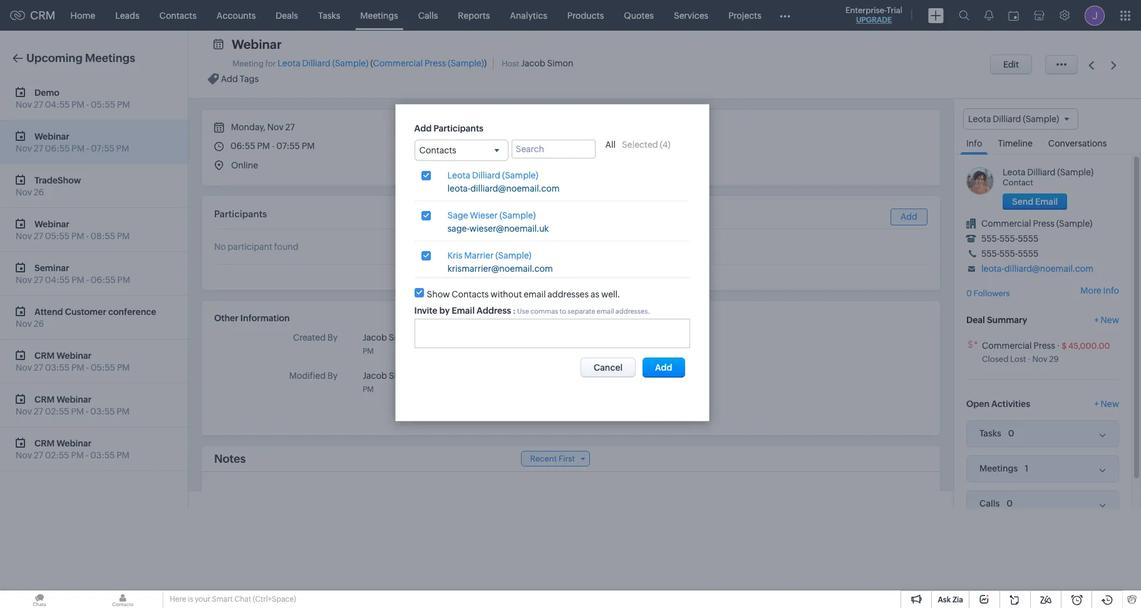 Task type: locate. For each thing, give the bounding box(es) containing it.
show
[[427, 289, 450, 299]]

04:55 inside demo nov 27 04:55 pm - 05:55 pm
[[45, 100, 70, 110]]

0 horizontal spatial add
[[221, 74, 238, 84]]

0 vertical spatial commercial press (sample) link
[[373, 58, 484, 68]]

0 vertical spatial 555-555-5555
[[981, 234, 1039, 244]]

signals element
[[977, 0, 1001, 31]]

leota up contact
[[1003, 167, 1025, 177]]

2 vertical spatial add
[[901, 212, 917, 222]]

+ inside + new link
[[1094, 315, 1099, 325]]

· right lost
[[1028, 354, 1031, 364]]

chats image
[[0, 591, 79, 608]]

commercial press (sample) link down calls
[[373, 58, 484, 68]]

1 + from the top
[[1094, 315, 1099, 325]]

- inside crm webinar nov 27 03:55 pm - 05:55 pm
[[86, 363, 89, 373]]

pm
[[72, 100, 84, 110], [117, 100, 130, 110], [257, 141, 270, 151], [302, 141, 315, 151], [72, 143, 85, 153], [116, 143, 129, 153], [71, 231, 84, 241], [117, 231, 130, 241], [72, 275, 84, 285], [117, 275, 130, 285], [363, 347, 374, 356], [71, 363, 84, 373], [117, 363, 130, 373], [363, 385, 374, 394], [71, 406, 84, 416], [117, 406, 130, 416], [71, 450, 84, 460], [117, 450, 130, 460]]

26 inside tradeshow nov 26
[[34, 187, 44, 197]]

contacts inside field
[[419, 145, 456, 155]]

1 horizontal spatial dilliard
[[472, 170, 500, 180]]

0 vertical spatial new
[[1101, 315, 1119, 325]]

1 by from the top
[[327, 333, 338, 343]]

(sample) left host
[[448, 58, 484, 68]]

(sample) up wieser@noemail.uk
[[499, 210, 536, 220]]

crm inside crm webinar nov 27 03:55 pm - 05:55 pm
[[34, 350, 55, 360]]

0 horizontal spatial 06:55
[[45, 143, 70, 153]]

2 vertical spatial commercial
[[982, 340, 1032, 351]]

1 horizontal spatial leota
[[447, 170, 470, 180]]

leads link
[[105, 0, 149, 30]]

first
[[559, 454, 575, 463]]

(sample)
[[332, 58, 368, 68], [448, 58, 484, 68], [1057, 167, 1094, 177], [502, 170, 538, 180], [499, 210, 536, 220], [1056, 219, 1092, 229], [495, 250, 532, 260]]

modified
[[289, 371, 326, 381]]

1 vertical spatial email
[[597, 307, 614, 315]]

0 horizontal spatial 07:55
[[91, 143, 114, 153]]

26 inside attend customer conference nov 26
[[34, 319, 44, 329]]

monday, nov 27
[[229, 122, 295, 132]]

2 5555 from the top
[[1018, 249, 1039, 259]]

mon, 27 nov 2023 12:55 pm for modified by
[[363, 372, 506, 394]]

email
[[452, 305, 475, 315]]

meetings inside meetings link
[[360, 10, 398, 20]]

1 horizontal spatial meetings
[[360, 10, 398, 20]]

dilliard inside the leota dilliard (sample) contact
[[1027, 167, 1056, 177]]

new down 45,000.00
[[1101, 399, 1119, 409]]

nov inside attend customer conference nov 26
[[16, 319, 32, 329]]

0 vertical spatial 26
[[34, 187, 44, 197]]

dilliard right for
[[302, 58, 331, 68]]

attend
[[34, 307, 63, 317]]

leota-dilliard@noemail.com
[[981, 264, 1094, 274]]

2 2023 from the top
[[467, 372, 486, 381]]

26 down tradeshow
[[34, 187, 44, 197]]

0 vertical spatial )
[[484, 58, 487, 68]]

2 by from the top
[[327, 371, 338, 381]]

05:55 inside crm webinar nov 27 03:55 pm - 05:55 pm
[[91, 363, 115, 373]]

1 12:55 from the top
[[487, 334, 506, 343]]

cancel
[[594, 362, 623, 372]]

reports link
[[448, 0, 500, 30]]

mon, 27 nov 2023 12:55 pm for created by
[[363, 334, 506, 356]]

seminar nov 27 04:55 pm - 06:55 pm
[[16, 263, 130, 285]]

1 vertical spatial jacob simon
[[363, 371, 415, 381]]

contacts inside "link"
[[159, 10, 197, 20]]

555-555-5555 up the leota-dilliard@noemail.com link
[[981, 249, 1039, 259]]

meeting for leota dilliard (sample) ( commercial press (sample) )
[[232, 58, 487, 68]]

contacts for contacts field
[[419, 145, 456, 155]]

contacts right leads link
[[159, 10, 197, 20]]

(ctrl+space)
[[253, 595, 296, 604]]

jacob right host
[[521, 58, 545, 68]]

email inside 'invite by email address : use commas to separate email addresses.'
[[597, 307, 614, 315]]

attend customer conference nov 26
[[16, 307, 156, 329]]

2 horizontal spatial dilliard
[[1027, 167, 1056, 177]]

27 inside webinar nov 27 06:55 pm - 07:55 pm
[[34, 143, 43, 153]]

(sample) inside the leota dilliard (sample) contact
[[1057, 167, 1094, 177]]

04:55 down seminar
[[45, 275, 70, 285]]

+ down 45,000.00
[[1094, 399, 1099, 409]]

1 vertical spatial 04:55
[[45, 275, 70, 285]]

add link
[[891, 209, 928, 225]]

1 vertical spatial 02:55
[[45, 450, 69, 460]]

(sample) inside the sage wieser (sample) sage-wieser@noemail.uk
[[499, 210, 536, 220]]

email down well.
[[597, 307, 614, 315]]

0 horizontal spatial participants
[[214, 209, 267, 219]]

2 vertical spatial 05:55
[[91, 363, 115, 373]]

+ new down 45,000.00
[[1094, 399, 1119, 409]]

leota-
[[447, 183, 470, 193], [981, 264, 1004, 274]]

leota inside leota dilliard (sample) leota-dilliard@noemail.com
[[447, 170, 470, 180]]

) left host
[[484, 58, 487, 68]]

06:55 inside webinar nov 27 06:55 pm - 07:55 pm
[[45, 143, 70, 153]]

leota dilliard (sample) link up contact
[[1003, 167, 1094, 177]]

contacts for contacts "link"
[[159, 10, 197, 20]]

+ new down more info
[[1094, 315, 1119, 325]]

press up 29 on the right bottom of page
[[1034, 340, 1055, 351]]

None button
[[990, 54, 1032, 75], [1003, 194, 1067, 210], [643, 357, 685, 377], [990, 54, 1032, 75], [1003, 194, 1067, 210], [643, 357, 685, 377]]

0 horizontal spatial dilliard
[[302, 58, 331, 68]]

5555 up the leota-dilliard@noemail.com link
[[1018, 249, 1039, 259]]

0 vertical spatial mon, 27 nov 2023 12:55 pm
[[363, 334, 506, 356]]

(sample) down the leota dilliard (sample) contact
[[1056, 219, 1092, 229]]

open
[[966, 399, 990, 409]]

tasks
[[318, 10, 340, 20]]

new down more info
[[1101, 315, 1119, 325]]

dilliard
[[302, 58, 331, 68], [1027, 167, 1056, 177], [472, 170, 500, 180]]

2 jacob simon from the top
[[363, 371, 415, 381]]

1 2023 from the top
[[467, 334, 486, 343]]

06:55 up tradeshow
[[45, 143, 70, 153]]

) right selected
[[668, 139, 670, 149]]

1 vertical spatial press
[[1033, 219, 1055, 229]]

(sample) down conversations
[[1057, 167, 1094, 177]]

conference
[[108, 307, 156, 317]]

tasks link
[[308, 0, 350, 30]]

0 vertical spatial email
[[524, 289, 546, 299]]

555-555-5555 down commercial press (sample)
[[981, 234, 1039, 244]]

0 vertical spatial 02:55
[[45, 406, 69, 416]]

1 horizontal spatial ·
[[1057, 340, 1060, 351]]

2023
[[467, 334, 486, 343], [467, 372, 486, 381]]

1 04:55 from the top
[[45, 100, 70, 110]]

nov inside tradeshow nov 26
[[16, 187, 32, 197]]

1 vertical spatial )
[[668, 139, 670, 149]]

sage-
[[447, 223, 469, 233]]

kris
[[447, 250, 462, 260]]

smart
[[212, 595, 233, 604]]

(sample) inside leota dilliard (sample) leota-dilliard@noemail.com
[[502, 170, 538, 180]]

05:55 inside demo nov 27 04:55 pm - 05:55 pm
[[91, 100, 115, 110]]

0 vertical spatial by
[[327, 333, 338, 343]]

( right selected
[[660, 139, 662, 149]]

more
[[1081, 286, 1101, 296]]

leota- inside leota dilliard (sample) leota-dilliard@noemail.com
[[447, 183, 470, 193]]

06:55 up customer
[[91, 275, 116, 285]]

dilliard down contacts field
[[472, 170, 500, 180]]

meetings link
[[350, 0, 408, 30]]

customer
[[65, 307, 106, 317]]

1 mon, 27 nov 2023 12:55 pm from the top
[[363, 334, 506, 356]]

12:55 for modified by
[[487, 372, 506, 381]]

1 vertical spatial crm webinar nov 27 02:55 pm - 03:55 pm
[[16, 438, 130, 460]]

1 vertical spatial contacts
[[419, 145, 456, 155]]

0 vertical spatial leota-
[[447, 183, 470, 193]]

1 vertical spatial new
[[1101, 399, 1119, 409]]

· left $
[[1057, 340, 1060, 351]]

1 new from the top
[[1101, 315, 1119, 325]]

:
[[513, 306, 516, 315]]

0 horizontal spatial dilliard@noemail.com
[[470, 183, 560, 193]]

1 vertical spatial jacob
[[363, 333, 387, 343]]

2 vertical spatial press
[[1034, 340, 1055, 351]]

commercial inside commercial press · $ 45,000.00 closed lost · nov 29
[[982, 340, 1032, 351]]

contacts
[[159, 10, 197, 20], [419, 145, 456, 155], [452, 289, 489, 299]]

participants up contacts field
[[434, 123, 484, 133]]

leota
[[278, 58, 300, 68], [1003, 167, 1025, 177], [447, 170, 470, 180]]

(sample) for leota dilliard (sample) contact
[[1057, 167, 1094, 177]]

1 vertical spatial meetings
[[85, 51, 135, 65]]

jacob simon
[[363, 333, 415, 343], [363, 371, 415, 381]]

nov inside webinar nov 27 06:55 pm - 07:55 pm
[[16, 143, 32, 153]]

1 vertical spatial 26
[[34, 319, 44, 329]]

06:55
[[230, 141, 255, 151], [45, 143, 70, 153], [91, 275, 116, 285]]

2 mon, 27 nov 2023 12:55 pm from the top
[[363, 372, 506, 394]]

+ up 45,000.00
[[1094, 315, 1099, 325]]

by for modified by
[[327, 371, 338, 381]]

1 horizontal spatial dilliard@noemail.com
[[1004, 264, 1094, 274]]

1 crm webinar nov 27 02:55 pm - 03:55 pm from the top
[[16, 394, 130, 416]]

0 vertical spatial dilliard@noemail.com
[[470, 183, 560, 193]]

0 vertical spatial participants
[[434, 123, 484, 133]]

0 vertical spatial + new
[[1094, 315, 1119, 325]]

is
[[188, 595, 193, 604]]

0 vertical spatial 2023
[[467, 334, 486, 343]]

0 vertical spatial simon
[[547, 58, 573, 68]]

05:55 down attend customer conference nov 26
[[91, 363, 115, 373]]

dilliard@noemail.com down commercial press (sample)
[[1004, 264, 1094, 274]]

sage wieser (sample) link
[[447, 210, 536, 221]]

27 inside webinar nov 27 05:55 pm - 08:55 pm
[[34, 231, 43, 241]]

1 vertical spatial mon,
[[423, 372, 441, 381]]

commercial
[[373, 58, 423, 68], [981, 219, 1031, 229], [982, 340, 1032, 351]]

nov inside webinar nov 27 05:55 pm - 08:55 pm
[[16, 231, 32, 241]]

+ new
[[1094, 315, 1119, 325], [1094, 399, 1119, 409]]

seminar
[[34, 263, 69, 273]]

0 vertical spatial ·
[[1057, 340, 1060, 351]]

nov
[[16, 100, 32, 110], [267, 122, 284, 132], [16, 143, 32, 153], [16, 187, 32, 197], [16, 231, 32, 241], [16, 275, 32, 285], [16, 319, 32, 329], [452, 334, 466, 343], [1032, 354, 1047, 364], [16, 363, 32, 373], [452, 372, 466, 381], [16, 406, 32, 416], [16, 450, 32, 460]]

- inside seminar nov 27 04:55 pm - 06:55 pm
[[86, 275, 89, 285]]

05:55 up seminar
[[45, 231, 70, 241]]

1 vertical spatial 05:55
[[45, 231, 70, 241]]

jacob right created by
[[363, 333, 387, 343]]

(sample) down search 'text field'
[[502, 170, 538, 180]]

04:55 inside seminar nov 27 04:55 pm - 06:55 pm
[[45, 275, 70, 285]]

0 horizontal spatial (
[[370, 58, 373, 68]]

Search text field
[[511, 139, 595, 158]]

0 vertical spatial 5555
[[1018, 234, 1039, 244]]

1 vertical spatial dilliard@noemail.com
[[1004, 264, 1094, 274]]

( down meetings link
[[370, 58, 373, 68]]

2023 for created by
[[467, 334, 486, 343]]

1 vertical spatial commercial press (sample) link
[[981, 219, 1092, 229]]

0 vertical spatial 12:55
[[487, 334, 506, 343]]

5555 down commercial press (sample)
[[1018, 234, 1039, 244]]

0 vertical spatial contacts
[[159, 10, 197, 20]]

5555
[[1018, 234, 1039, 244], [1018, 249, 1039, 259]]

2 new from the top
[[1101, 399, 1119, 409]]

1 vertical spatial 12:55
[[487, 372, 506, 381]]

reports
[[458, 10, 490, 20]]

timeline link
[[992, 130, 1039, 154]]

leota down contacts field
[[447, 170, 470, 180]]

2 vertical spatial simon
[[389, 371, 415, 381]]

(
[[370, 58, 373, 68], [660, 139, 662, 149]]

tradeshow
[[34, 175, 81, 185]]

all link
[[605, 139, 616, 149]]

(sample) up krismarrier@noemail.com
[[495, 250, 532, 260]]

2 26 from the top
[[34, 319, 44, 329]]

(sample) for leota dilliard (sample) leota-dilliard@noemail.com
[[502, 170, 538, 180]]

0 vertical spatial meetings
[[360, 10, 398, 20]]

dilliard up contact
[[1027, 167, 1056, 177]]

commercial up lost
[[982, 340, 1032, 351]]

1 horizontal spatial (
[[660, 139, 662, 149]]

1 horizontal spatial 06:55
[[91, 275, 116, 285]]

1 vertical spatial commercial
[[981, 219, 1031, 229]]

dilliard@noemail.com up "sage wieser (sample)" link
[[470, 183, 560, 193]]

recent
[[530, 454, 557, 463]]

07:55 down demo nov 27 04:55 pm - 05:55 pm
[[91, 143, 114, 153]]

2 vertical spatial jacob
[[363, 371, 387, 381]]

jacob for modified by
[[363, 371, 387, 381]]

2 04:55 from the top
[[45, 275, 70, 285]]

info right more
[[1103, 286, 1119, 296]]

1 vertical spatial 555-555-5555
[[981, 249, 1039, 259]]

05:55 up webinar nov 27 06:55 pm - 07:55 pm
[[91, 100, 115, 110]]

simon for created by
[[389, 333, 415, 343]]

04:55
[[45, 100, 70, 110], [45, 275, 70, 285]]

krismarrier@noemail.com
[[447, 263, 553, 273]]

leota dilliard (sample) link up "sage wieser (sample)" link
[[447, 170, 538, 181]]

1 vertical spatial 03:55
[[90, 406, 115, 416]]

04:55 down the "demo"
[[45, 100, 70, 110]]

1 vertical spatial participants
[[214, 209, 267, 219]]

webinar
[[232, 37, 282, 51], [34, 131, 69, 141], [34, 219, 69, 229], [56, 350, 92, 360], [56, 394, 92, 404], [56, 438, 92, 448]]

1 horizontal spatial add
[[414, 123, 432, 133]]

1 vertical spatial 2023
[[467, 372, 486, 381]]

deals
[[276, 10, 298, 20]]

nov inside seminar nov 27 04:55 pm - 06:55 pm
[[16, 275, 32, 285]]

cancel link
[[581, 357, 636, 377]]

meetings down leads
[[85, 51, 135, 65]]

07:55 down the 'monday, nov 27'
[[276, 141, 300, 151]]

2 + new from the top
[[1094, 399, 1119, 409]]

press inside commercial press · $ 45,000.00 closed lost · nov 29
[[1034, 340, 1055, 351]]

1 vertical spatial simon
[[389, 333, 415, 343]]

1 horizontal spatial commercial press (sample) link
[[981, 219, 1092, 229]]

1 vertical spatial (
[[660, 139, 662, 149]]

1 vertical spatial add
[[414, 123, 432, 133]]

here
[[170, 595, 186, 604]]

next record image
[[1111, 61, 1119, 69]]

1 vertical spatial mon, 27 nov 2023 12:55 pm
[[363, 372, 506, 394]]

)
[[484, 58, 487, 68], [668, 139, 670, 149]]

(sample) inside kris marrier (sample) krismarrier@noemail.com
[[495, 250, 532, 260]]

addresses.
[[615, 307, 650, 315]]

leota right for
[[278, 58, 300, 68]]

leota- up 'sage'
[[447, 183, 470, 193]]

press down calls
[[425, 58, 446, 68]]

2 horizontal spatial leota dilliard (sample) link
[[1003, 167, 1094, 177]]

info left timeline
[[966, 139, 982, 149]]

leota dilliard (sample) link down tasks
[[278, 58, 368, 68]]

zia
[[953, 596, 963, 604]]

0 vertical spatial (
[[370, 58, 373, 68]]

jacob simon for modified by
[[363, 371, 415, 381]]

0 horizontal spatial leota-
[[447, 183, 470, 193]]

0 vertical spatial 04:55
[[45, 100, 70, 110]]

1 vertical spatial 5555
[[1018, 249, 1039, 259]]

27 inside demo nov 27 04:55 pm - 05:55 pm
[[34, 100, 43, 110]]

0 vertical spatial 03:55
[[45, 363, 70, 373]]

leota- up followers
[[981, 264, 1004, 274]]

upcoming meetings
[[26, 51, 135, 65]]

1 02:55 from the top
[[45, 406, 69, 416]]

mon, for modified by
[[423, 372, 441, 381]]

contacts image
[[83, 591, 162, 608]]

1 vertical spatial +
[[1094, 399, 1099, 409]]

tags
[[240, 74, 259, 84]]

contacts down add participants
[[419, 145, 456, 155]]

mon,
[[423, 334, 441, 343], [423, 372, 441, 381]]

commercial press (sample) link up leota-dilliard@noemail.com
[[981, 219, 1092, 229]]

0 vertical spatial info
[[966, 139, 982, 149]]

by right modified
[[327, 371, 338, 381]]

dilliard inside leota dilliard (sample) leota-dilliard@noemail.com
[[472, 170, 500, 180]]

press up leota-dilliard@noemail.com
[[1033, 219, 1055, 229]]

06:55 up online
[[230, 141, 255, 151]]

1 mon, from the top
[[423, 334, 441, 343]]

add
[[221, 74, 238, 84], [414, 123, 432, 133], [901, 212, 917, 222]]

simon for modified by
[[389, 371, 415, 381]]

by right created
[[327, 333, 338, 343]]

0 vertical spatial add
[[221, 74, 238, 84]]

27
[[34, 100, 43, 110], [285, 122, 295, 132], [34, 143, 43, 153], [34, 231, 43, 241], [34, 275, 43, 285], [442, 334, 450, 343], [34, 363, 43, 373], [442, 372, 450, 381], [34, 406, 43, 416], [34, 450, 43, 460]]

email up 'invite by email address : use commas to separate email addresses.'
[[524, 289, 546, 299]]

0 vertical spatial 05:55
[[91, 100, 115, 110]]

jacob simon for created by
[[363, 333, 415, 343]]

06:55 inside seminar nov 27 04:55 pm - 06:55 pm
[[91, 275, 116, 285]]

meetings left calls link
[[360, 10, 398, 20]]

1 horizontal spatial info
[[1103, 286, 1119, 296]]

more info
[[1081, 286, 1119, 296]]

projects link
[[718, 0, 771, 30]]

address
[[477, 305, 511, 315]]

27 inside seminar nov 27 04:55 pm - 06:55 pm
[[34, 275, 43, 285]]

jacob right the modified by
[[363, 371, 387, 381]]

0 vertical spatial jacob simon
[[363, 333, 415, 343]]

0 vertical spatial mon,
[[423, 334, 441, 343]]

commercial for commercial press · $ 45,000.00 closed lost · nov 29
[[982, 340, 1032, 351]]

1 horizontal spatial leota-
[[981, 264, 1004, 274]]

participants up participant
[[214, 209, 267, 219]]

contacts up email
[[452, 289, 489, 299]]

1 26 from the top
[[34, 187, 44, 197]]

26 down attend
[[34, 319, 44, 329]]

2 mon, from the top
[[423, 372, 441, 381]]

selected
[[622, 139, 658, 149]]

commercial down contact
[[981, 219, 1031, 229]]

sage
[[447, 210, 468, 220]]

08:55
[[90, 231, 115, 241]]

crm webinar nov 27 02:55 pm - 03:55 pm
[[16, 394, 130, 416], [16, 438, 130, 460]]

commercial down meetings link
[[373, 58, 423, 68]]

03:55 inside crm webinar nov 27 03:55 pm - 05:55 pm
[[45, 363, 70, 373]]

0 vertical spatial crm webinar nov 27 02:55 pm - 03:55 pm
[[16, 394, 130, 416]]

0 followers
[[966, 289, 1010, 298]]

2 12:55 from the top
[[487, 372, 506, 381]]

accounts
[[217, 10, 256, 20]]

other
[[214, 313, 238, 323]]

1 jacob simon from the top
[[363, 333, 415, 343]]

leota inside the leota dilliard (sample) contact
[[1003, 167, 1025, 177]]



Task type: vqa. For each thing, say whether or not it's contained in the screenshot.
Documents in the left top of the page
no



Task type: describe. For each thing, give the bounding box(es) containing it.
by
[[439, 305, 450, 315]]

enterprise-
[[845, 6, 887, 15]]

0 horizontal spatial info
[[966, 139, 982, 149]]

2 vertical spatial 03:55
[[90, 450, 115, 460]]

2023 for modified by
[[467, 372, 486, 381]]

webinar nov 27 06:55 pm - 07:55 pm
[[16, 131, 129, 153]]

2 crm webinar nov 27 02:55 pm - 03:55 pm from the top
[[16, 438, 130, 460]]

crm webinar nov 27 03:55 pm - 05:55 pm
[[16, 350, 130, 373]]

notes
[[214, 452, 246, 465]]

as
[[591, 289, 599, 299]]

add inside "link"
[[901, 212, 917, 222]]

recent first
[[530, 454, 575, 463]]

tradeshow nov 26
[[16, 175, 81, 197]]

home
[[71, 10, 95, 20]]

- inside webinar nov 27 05:55 pm - 08:55 pm
[[86, 231, 89, 241]]

06:55 pm - 07:55 pm
[[230, 141, 315, 151]]

invite by email address : use commas to separate email addresses.
[[414, 305, 650, 315]]

closed
[[982, 354, 1009, 364]]

meeting
[[232, 59, 264, 68]]

1 555-555-5555 from the top
[[981, 234, 1039, 244]]

projects
[[728, 10, 761, 20]]

0 vertical spatial press
[[425, 58, 446, 68]]

2 555-555-5555 from the top
[[981, 249, 1039, 259]]

kris marrier (sample) link
[[447, 250, 532, 261]]

online
[[231, 160, 258, 170]]

0 horizontal spatial )
[[484, 58, 487, 68]]

0 horizontal spatial leota
[[278, 58, 300, 68]]

info link
[[960, 130, 989, 155]]

to
[[560, 307, 566, 315]]

nov inside commercial press · $ 45,000.00 closed lost · nov 29
[[1032, 354, 1047, 364]]

previous record image
[[1089, 61, 1094, 69]]

add tags
[[221, 74, 259, 84]]

marrier
[[464, 250, 494, 260]]

dilliard for leota dilliard (sample) contact
[[1027, 167, 1056, 177]]

27 inside crm webinar nov 27 03:55 pm - 05:55 pm
[[34, 363, 43, 373]]

open activities
[[966, 399, 1030, 409]]

07:55 inside webinar nov 27 06:55 pm - 07:55 pm
[[91, 143, 114, 153]]

kris marrier (sample) krismarrier@noemail.com
[[447, 250, 553, 273]]

signals image
[[985, 10, 993, 21]]

created
[[293, 333, 326, 343]]

press for commercial press (sample)
[[1033, 219, 1055, 229]]

dilliard@noemail.com inside leota dilliard (sample) leota-dilliard@noemail.com
[[470, 183, 560, 193]]

(sample) for kris marrier (sample) krismarrier@noemail.com
[[495, 250, 532, 260]]

(sample) down tasks link at the top of the page
[[332, 58, 368, 68]]

add for tags
[[221, 74, 238, 84]]

host
[[502, 59, 519, 68]]

1 vertical spatial leota-
[[981, 264, 1004, 274]]

demo
[[34, 87, 59, 97]]

addresses
[[548, 289, 589, 299]]

for
[[265, 59, 276, 68]]

(sample) for sage wieser (sample) sage-wieser@noemail.uk
[[499, 210, 536, 220]]

well.
[[601, 289, 620, 299]]

nov inside demo nov 27 04:55 pm - 05:55 pm
[[16, 100, 32, 110]]

calls link
[[408, 0, 448, 30]]

all
[[605, 139, 616, 149]]

analytics link
[[500, 0, 557, 30]]

04:55 for demo
[[45, 100, 70, 110]]

2 02:55 from the top
[[45, 450, 69, 460]]

jacob for created by
[[363, 333, 387, 343]]

show contacts without email addresses as well.
[[427, 289, 620, 299]]

all selected ( 4 )
[[605, 139, 670, 149]]

trial
[[887, 6, 902, 15]]

press for commercial press · $ 45,000.00 closed lost · nov 29
[[1034, 340, 1055, 351]]

conversations
[[1048, 139, 1107, 149]]

analytics
[[510, 10, 547, 20]]

1 + new from the top
[[1094, 315, 1119, 325]]

04:55 for seminar
[[45, 275, 70, 285]]

followers
[[974, 289, 1010, 298]]

2 + from the top
[[1094, 399, 1099, 409]]

information
[[240, 313, 290, 323]]

use
[[517, 307, 529, 315]]

quotes
[[624, 10, 654, 20]]

1 horizontal spatial 07:55
[[276, 141, 300, 151]]

Contacts field
[[414, 139, 508, 161]]

leota dilliard (sample) contact
[[1003, 167, 1094, 187]]

host jacob simon
[[502, 58, 573, 68]]

enterprise-trial upgrade
[[845, 6, 902, 24]]

leota-dilliard@noemail.com link
[[981, 264, 1094, 274]]

more info link
[[1081, 286, 1119, 296]]

05:55 inside webinar nov 27 05:55 pm - 08:55 pm
[[45, 231, 70, 241]]

ask
[[938, 596, 951, 604]]

deals link
[[266, 0, 308, 30]]

2 vertical spatial contacts
[[452, 289, 489, 299]]

leads
[[115, 10, 139, 20]]

without
[[491, 289, 522, 299]]

2 horizontal spatial 06:55
[[230, 141, 255, 151]]

upgrade
[[856, 16, 892, 24]]

modified by
[[289, 371, 338, 381]]

here is your smart chat (ctrl+space)
[[170, 595, 296, 604]]

1 vertical spatial info
[[1103, 286, 1119, 296]]

1 vertical spatial ·
[[1028, 354, 1031, 364]]

add for participants
[[414, 123, 432, 133]]

deal
[[966, 315, 985, 325]]

leota dilliard (sample) link for leota dilliard (sample) leota-dilliard@noemail.com
[[447, 170, 538, 181]]

0 horizontal spatial email
[[524, 289, 546, 299]]

accounts link
[[207, 0, 266, 30]]

new inside + new link
[[1101, 315, 1119, 325]]

upcoming
[[26, 51, 83, 65]]

leota for leota dilliard (sample) contact
[[1003, 167, 1025, 177]]

0
[[966, 289, 972, 298]]

crm link
[[10, 9, 55, 22]]

webinar inside crm webinar nov 27 03:55 pm - 05:55 pm
[[56, 350, 92, 360]]

- inside demo nov 27 04:55 pm - 05:55 pm
[[86, 100, 89, 110]]

webinar inside webinar nov 27 05:55 pm - 08:55 pm
[[34, 219, 69, 229]]

commercial press link
[[982, 340, 1055, 351]]

(sample) for commercial press (sample)
[[1056, 219, 1092, 229]]

nov inside crm webinar nov 27 03:55 pm - 05:55 pm
[[16, 363, 32, 373]]

45,000.00
[[1068, 341, 1110, 351]]

commercial for commercial press (sample)
[[981, 219, 1031, 229]]

leota dilliard (sample) leota-dilliard@noemail.com
[[447, 170, 560, 193]]

leota dilliard (sample) link for leota dilliard (sample) contact
[[1003, 167, 1094, 177]]

+ new link
[[1094, 315, 1119, 331]]

0 vertical spatial commercial
[[373, 58, 423, 68]]

your
[[195, 595, 210, 604]]

no participant found
[[214, 242, 299, 252]]

1 horizontal spatial participants
[[434, 123, 484, 133]]

deal summary
[[966, 315, 1027, 325]]

found
[[274, 242, 299, 252]]

home link
[[60, 0, 105, 30]]

participant
[[228, 242, 272, 252]]

mon, for created by
[[423, 334, 441, 343]]

dilliard for leota dilliard (sample) leota-dilliard@noemail.com
[[472, 170, 500, 180]]

0 horizontal spatial commercial press (sample) link
[[373, 58, 484, 68]]

conversations link
[[1042, 130, 1113, 154]]

12:55 for created by
[[487, 334, 506, 343]]

0 horizontal spatial leota dilliard (sample) link
[[278, 58, 368, 68]]

lost
[[1010, 354, 1026, 364]]

demo nov 27 04:55 pm - 05:55 pm
[[16, 87, 130, 110]]

- inside webinar nov 27 06:55 pm - 07:55 pm
[[86, 143, 89, 153]]

sage wieser (sample) sage-wieser@noemail.uk
[[447, 210, 549, 233]]

1 5555 from the top
[[1018, 234, 1039, 244]]

add participants
[[414, 123, 484, 133]]

calls
[[418, 10, 438, 20]]

webinar inside webinar nov 27 06:55 pm - 07:55 pm
[[34, 131, 69, 141]]

$
[[1062, 341, 1067, 351]]

commas
[[531, 307, 558, 315]]

leota for leota dilliard (sample) leota-dilliard@noemail.com
[[447, 170, 470, 180]]

services link
[[664, 0, 718, 30]]

quotes link
[[614, 0, 664, 30]]

0 vertical spatial jacob
[[521, 58, 545, 68]]

no
[[214, 242, 226, 252]]

products link
[[557, 0, 614, 30]]

separate
[[568, 307, 595, 315]]

monday,
[[231, 122, 265, 132]]

4
[[662, 139, 668, 149]]

by for created by
[[327, 333, 338, 343]]



